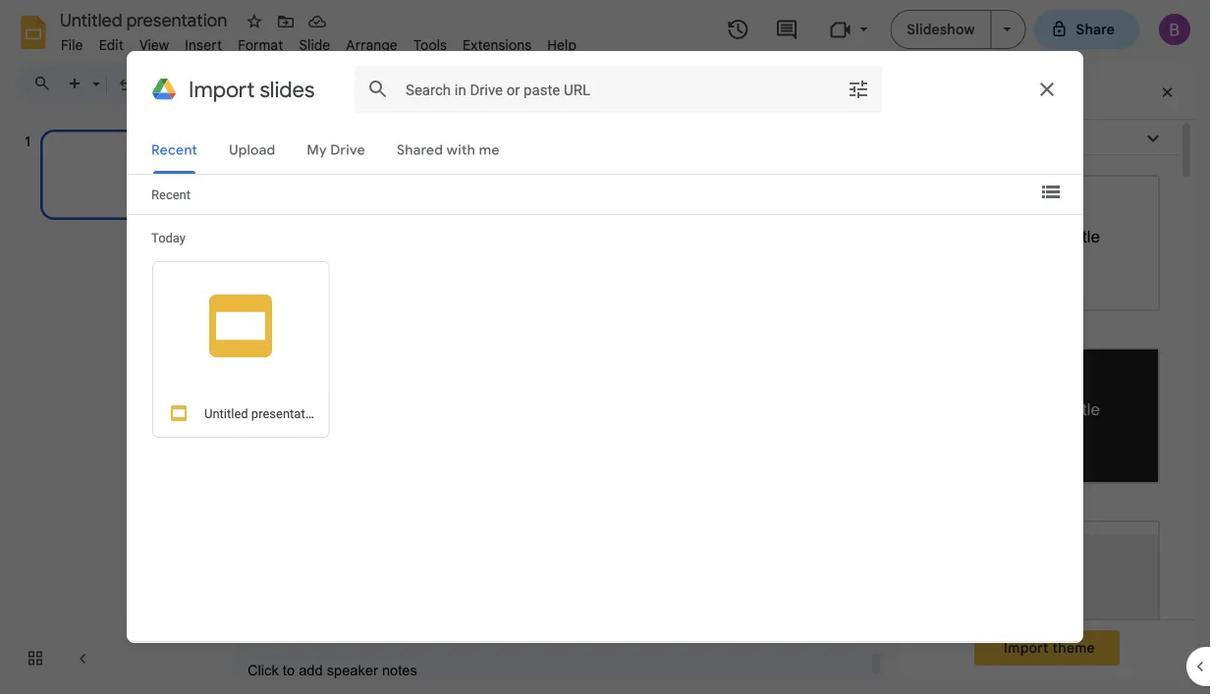 Task type: locate. For each thing, give the bounding box(es) containing it.
Simple Dark radio
[[911, 338, 1170, 511]]

Simple Light radio
[[911, 165, 1170, 694]]

import theme button
[[974, 631, 1120, 666]]

menu bar
[[53, 26, 585, 58]]

background
[[581, 75, 659, 92]]

Star checkbox
[[241, 8, 268, 35]]

navigation
[[0, 111, 216, 694]]

Streamline radio
[[911, 511, 1170, 684]]

main toolbar
[[58, 69, 772, 98]]

import theme
[[1004, 639, 1095, 657]]

option group
[[900, 155, 1179, 694]]

import
[[1004, 639, 1049, 657]]

Rename text field
[[53, 8, 239, 31]]

themes section
[[900, 64, 1194, 694]]

application
[[0, 0, 1210, 694]]

application containing background
[[0, 0, 1210, 694]]



Task type: vqa. For each thing, say whether or not it's contained in the screenshot.
Share. Private to only me. icon
yes



Task type: describe. For each thing, give the bounding box(es) containing it.
menu bar inside menu bar banner
[[53, 26, 585, 58]]

background button
[[572, 69, 667, 98]]

streamline image
[[922, 523, 1158, 655]]

menu bar banner
[[0, 0, 1210, 694]]

option group inside the themes section
[[900, 155, 1179, 694]]

theme
[[1053, 639, 1095, 657]]

Menus field
[[25, 70, 68, 97]]

share. private to only me. image
[[1051, 20, 1068, 38]]



